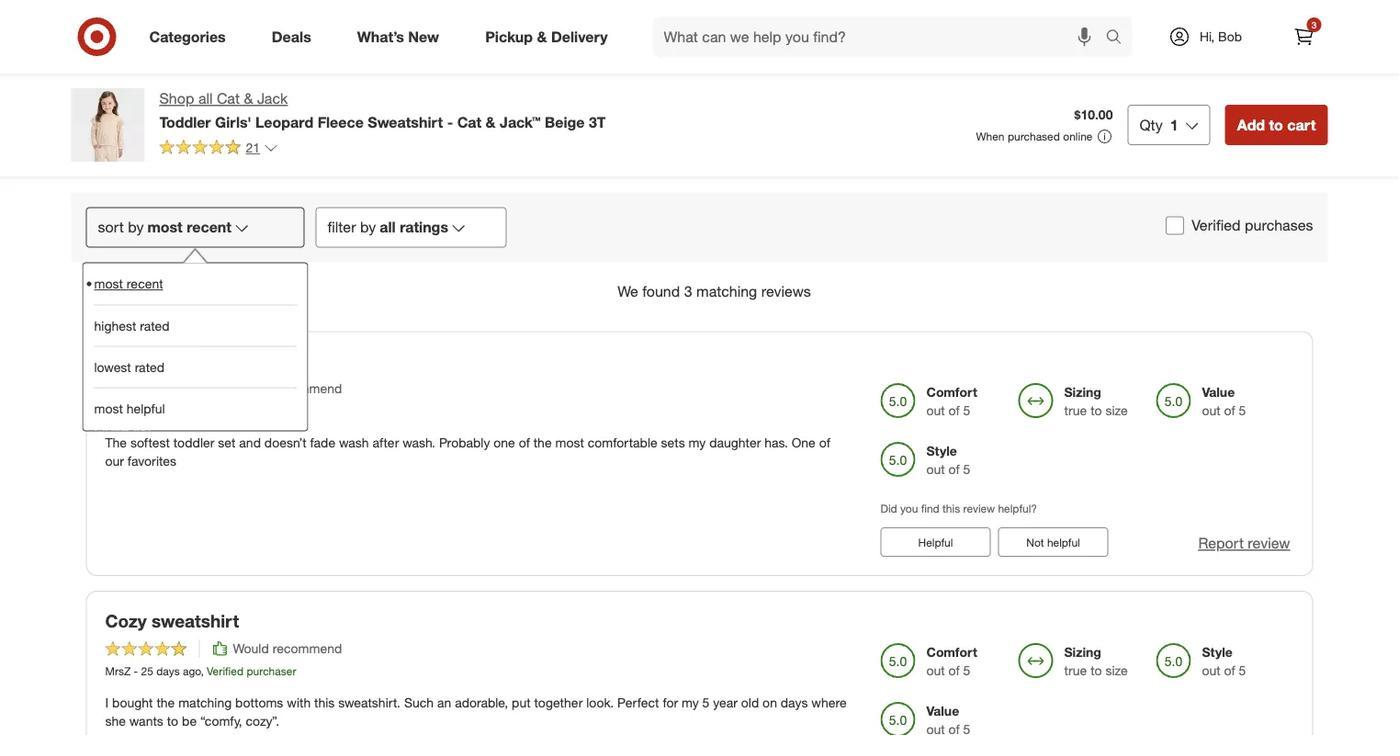 Task type: describe. For each thing, give the bounding box(es) containing it.
3t
[[589, 113, 606, 131]]

we
[[618, 282, 639, 300]]

not helpful
[[1027, 536, 1081, 549]]

pickup
[[485, 28, 533, 46]]

sets
[[661, 435, 685, 451]]

what's
[[357, 28, 404, 46]]

2 vertical spatial &
[[486, 113, 496, 131]]

beige
[[545, 113, 585, 131]]

style for sizing true to size
[[1203, 644, 1233, 660]]

1 vertical spatial style
[[927, 443, 958, 459]]

1 vertical spatial verified
[[207, 664, 244, 678]]

sizing true to size for style
[[1065, 644, 1128, 679]]

to inside i bought the matching bottoms with this sweatshirt. such an adorable, put together look. perfect for my 5 year old on days where she wants to be "comfy, cozy".
[[167, 713, 178, 729]]

daughter
[[710, 435, 761, 451]]

1 horizontal spatial cat
[[457, 113, 482, 131]]

highest
[[94, 317, 136, 334]]

i bought the matching bottoms with this sweatshirt. such an adorable, put together look. perfect for my 5 year old on days where she wants to be "comfy, cozy".
[[105, 695, 847, 729]]

wash.
[[403, 435, 436, 451]]

helpful for most helpful
[[127, 400, 165, 416]]

when purchased online
[[976, 130, 1093, 143]]

doesn't
[[265, 435, 307, 451]]

0 horizontal spatial value out of 5
[[608, 46, 652, 81]]

filter by all ratings
[[328, 218, 449, 236]]

most up the highest
[[94, 276, 123, 292]]

did you find this review helpful?
[[881, 502, 1038, 516]]

0 horizontal spatial value
[[608, 46, 641, 62]]

hi, bob
[[1200, 28, 1243, 45]]

an
[[437, 695, 452, 711]]

adorable,
[[455, 695, 509, 711]]

the
[[105, 435, 127, 451]]

sizing for value
[[1065, 384, 1102, 400]]

hi,
[[1200, 28, 1215, 45]]

purchased
[[1008, 130, 1061, 143]]

one
[[494, 435, 515, 451]]

look.
[[587, 695, 614, 711]]

purchaser
[[247, 664, 296, 678]]

0 vertical spatial this
[[943, 502, 961, 516]]

helpful button
[[881, 528, 991, 557]]

helpful?
[[999, 502, 1038, 516]]

,
[[201, 664, 204, 678]]

what's new link
[[342, 17, 462, 57]]

jen - 8 days ago
[[105, 404, 187, 418]]

matching for bottoms
[[178, 695, 232, 711]]

jack
[[257, 90, 288, 108]]

what's new
[[357, 28, 439, 46]]

What can we help you find? suggestions appear below search field
[[653, 17, 1111, 57]]

review inside button
[[1249, 535, 1291, 553]]

5 inside i bought the matching bottoms with this sweatshirt. such an adorable, put together look. perfect for my 5 year old on days where she wants to be "comfy, cozy".
[[703, 695, 710, 711]]

report review
[[1199, 535, 1291, 553]]

purchases
[[1246, 216, 1314, 234]]

when
[[976, 130, 1005, 143]]

days for 25
[[156, 664, 180, 678]]

0 vertical spatial verified
[[1192, 216, 1241, 234]]

one
[[792, 435, 816, 451]]

not helpful button
[[999, 528, 1109, 557]]

days inside i bought the matching bottoms with this sweatshirt. such an adorable, put together look. perfect for my 5 year old on days where she wants to be "comfy, cozy".
[[781, 695, 808, 711]]

bottoms
[[235, 695, 283, 711]]

jack™
[[500, 113, 541, 131]]

most right sort
[[147, 218, 183, 236]]

style out of 5 for sizing true to size
[[1203, 644, 1247, 679]]

sizing for style
[[1065, 644, 1102, 660]]

by for filter by
[[360, 218, 376, 236]]

most helpful
[[94, 400, 165, 416]]

favorites
[[128, 453, 176, 469]]

1 vertical spatial all
[[380, 218, 396, 236]]

be
[[182, 713, 197, 729]]

- for jen - 8 days ago
[[126, 404, 130, 418]]

leopard
[[256, 113, 314, 131]]

shop
[[159, 90, 194, 108]]

matching for reviews
[[697, 282, 758, 300]]

verified purchases
[[1192, 216, 1314, 234]]

true for value
[[1065, 663, 1088, 679]]

qty 1
[[1140, 116, 1179, 134]]

style out of 5 for value out of 5
[[746, 46, 790, 81]]

report review button
[[1199, 533, 1291, 554]]

mrsz
[[105, 664, 131, 678]]

true for style
[[1065, 403, 1088, 419]]

"comfy,
[[200, 713, 242, 729]]

highest rated
[[94, 317, 170, 334]]

helpful for not helpful
[[1048, 536, 1081, 549]]

- for mrsz - 25 days ago , verified purchaser
[[134, 664, 138, 678]]

1
[[1171, 116, 1179, 134]]

the inside i bought the matching bottoms with this sweatshirt. such an adorable, put together look. perfect for my 5 year old on days where she wants to be "comfy, cozy".
[[157, 695, 175, 711]]

size for style
[[1106, 403, 1128, 419]]

8
[[134, 404, 140, 418]]

wash
[[339, 435, 369, 451]]

rated for highest rated
[[140, 317, 170, 334]]

not
[[1027, 536, 1045, 549]]

did
[[881, 502, 898, 516]]

probably
[[439, 435, 490, 451]]

online
[[1064, 130, 1093, 143]]

together
[[534, 695, 583, 711]]

days for 8
[[143, 404, 166, 418]]

0 vertical spatial true
[[470, 65, 493, 81]]

shop all cat & jack toddler girls' leopard fleece sweatshirt - cat & jack™ beige 3t
[[159, 90, 606, 131]]

lowest rated link
[[94, 346, 296, 387]]

ago for 25
[[183, 664, 201, 678]]

old
[[742, 695, 759, 711]]

cart
[[1288, 116, 1317, 134]]

she
[[105, 713, 126, 729]]

add to cart button
[[1226, 105, 1329, 145]]

year
[[714, 695, 738, 711]]

recommend for cozy sweatshirt
[[273, 641, 342, 657]]

21
[[246, 140, 260, 156]]

0 vertical spatial cat
[[217, 90, 240, 108]]

pickup & delivery
[[485, 28, 608, 46]]

most helpful link
[[94, 387, 296, 429]]

comfortable inside the softest toddler set and doesn't fade wash after wash. probably one of the most comfortable sets my daughter has. one of our favorites
[[588, 435, 658, 451]]

25
[[141, 664, 153, 678]]

21 link
[[159, 139, 279, 160]]

set
[[218, 435, 236, 451]]

qty
[[1140, 116, 1163, 134]]

softest
[[130, 435, 170, 451]]

sweatshirt
[[152, 610, 239, 632]]

such
[[404, 695, 434, 711]]

sweatshirt
[[368, 113, 443, 131]]

my inside i bought the matching bottoms with this sweatshirt. such an adorable, put together look. perfect for my 5 year old on days where she wants to be "comfy, cozy".
[[682, 695, 699, 711]]

this inside i bought the matching bottoms with this sweatshirt. such an adorable, put together look. perfect for my 5 year old on days where she wants to be "comfy, cozy".
[[314, 695, 335, 711]]

categories link
[[134, 17, 249, 57]]

0 horizontal spatial recent
[[127, 276, 163, 292]]

most left the 8
[[94, 400, 123, 416]]

0 vertical spatial comfortable
[[181, 350, 282, 372]]

0 vertical spatial comfort out of 5
[[884, 46, 935, 81]]

with
[[287, 695, 311, 711]]

3 link
[[1285, 17, 1325, 57]]

toddler
[[159, 113, 211, 131]]

would recommend for cozy sweatshirt
[[233, 641, 342, 657]]

$10.00
[[1075, 107, 1113, 123]]



Task type: vqa. For each thing, say whether or not it's contained in the screenshot.
helpful corresponding to Not helpful
yes



Task type: locate. For each thing, give the bounding box(es) containing it.
2 would recommend from the top
[[233, 641, 342, 657]]

0 vertical spatial 3
[[1312, 19, 1317, 30]]

0 vertical spatial would
[[233, 381, 269, 397]]

1 would from the top
[[233, 381, 269, 397]]

most recent link
[[94, 263, 296, 305]]

the up wants
[[157, 695, 175, 711]]

has.
[[765, 435, 788, 451]]

0 horizontal spatial 3
[[684, 282, 693, 300]]

recent up most recent link
[[187, 218, 232, 236]]

ratings
[[400, 218, 449, 236]]

this right find at the bottom of page
[[943, 502, 961, 516]]

2 vertical spatial style
[[1203, 644, 1233, 660]]

this
[[943, 502, 961, 516], [314, 695, 335, 711]]

1 vertical spatial the
[[157, 695, 175, 711]]

comfort out of 5 for value
[[927, 644, 978, 679]]

1 horizontal spatial recent
[[187, 218, 232, 236]]

helpful inside button
[[1048, 536, 1081, 549]]

- right the sweatshirt on the left top
[[447, 113, 453, 131]]

1 would recommend from the top
[[233, 381, 342, 397]]

my right sets
[[689, 435, 706, 451]]

3 right found
[[684, 282, 693, 300]]

1 vertical spatial &
[[244, 90, 253, 108]]

0 horizontal spatial style
[[746, 46, 777, 62]]

1 vertical spatial my
[[682, 695, 699, 711]]

lowest rated
[[94, 359, 165, 375]]

the inside the softest toddler set and doesn't fade wash after wash. probably one of the most comfortable sets my daughter has. one of our favorites
[[534, 435, 552, 451]]

and right "soft"
[[145, 350, 176, 372]]

0 vertical spatial value out of 5
[[608, 46, 652, 81]]

style out of 5
[[746, 46, 790, 81], [927, 443, 971, 477], [1203, 644, 1247, 679]]

0 horizontal spatial all
[[198, 90, 213, 108]]

0 horizontal spatial comfortable
[[181, 350, 282, 372]]

comfortable
[[181, 350, 282, 372], [588, 435, 658, 451]]

helpful right not
[[1048, 536, 1081, 549]]

1 vertical spatial and
[[239, 435, 261, 451]]

1 horizontal spatial by
[[360, 218, 376, 236]]

0 horizontal spatial cat
[[217, 90, 240, 108]]

ago for 8
[[169, 404, 187, 418]]

sizing true to size for value
[[1065, 384, 1128, 419]]

& left jack
[[244, 90, 253, 108]]

1 horizontal spatial value
[[927, 703, 960, 719]]

0 horizontal spatial style out of 5
[[746, 46, 790, 81]]

matching up be
[[178, 695, 232, 711]]

2 vertical spatial size
[[1106, 663, 1128, 679]]

0 vertical spatial days
[[143, 404, 166, 418]]

&
[[537, 28, 547, 46], [244, 90, 253, 108], [486, 113, 496, 131]]

where
[[812, 695, 847, 711]]

rated
[[140, 317, 170, 334], [135, 359, 165, 375]]

0 vertical spatial all
[[198, 90, 213, 108]]

0 horizontal spatial by
[[128, 218, 144, 236]]

true to size
[[470, 65, 534, 81]]

1 horizontal spatial and
[[239, 435, 261, 451]]

fleece
[[318, 113, 364, 131]]

0 vertical spatial ago
[[169, 404, 187, 418]]

days right on
[[781, 695, 808, 711]]

2 would from the top
[[233, 641, 269, 657]]

would for soft and comfortable
[[233, 381, 269, 397]]

0 horizontal spatial &
[[244, 90, 253, 108]]

most
[[147, 218, 183, 236], [94, 276, 123, 292], [94, 400, 123, 416], [556, 435, 584, 451]]

cat left 'jack™'
[[457, 113, 482, 131]]

size for value
[[1106, 663, 1128, 679]]

would for cozy sweatshirt
[[233, 641, 269, 657]]

1 vertical spatial this
[[314, 695, 335, 711]]

2 sizing true to size from the top
[[1065, 644, 1128, 679]]

rated right lowest in the left of the page
[[135, 359, 165, 375]]

- left the 8
[[126, 404, 130, 418]]

2 horizontal spatial value
[[1203, 384, 1236, 400]]

to
[[496, 65, 508, 81], [1270, 116, 1284, 134], [1091, 403, 1103, 419], [1091, 663, 1103, 679], [167, 713, 178, 729]]

recent up highest rated
[[127, 276, 163, 292]]

and
[[145, 350, 176, 372], [239, 435, 261, 451]]

filter
[[328, 218, 356, 236]]

& left 'jack™'
[[486, 113, 496, 131]]

sort
[[98, 218, 124, 236]]

1 horizontal spatial comfortable
[[588, 435, 658, 451]]

comfort
[[884, 46, 935, 62], [927, 384, 978, 400], [927, 644, 978, 660]]

sweatshirt.
[[338, 695, 401, 711]]

0 vertical spatial -
[[447, 113, 453, 131]]

my
[[689, 435, 706, 451], [682, 695, 699, 711]]

rated right the highest
[[140, 317, 170, 334]]

helpful
[[919, 536, 954, 549]]

0 horizontal spatial this
[[314, 695, 335, 711]]

rated for lowest rated
[[135, 359, 165, 375]]

review right report
[[1249, 535, 1291, 553]]

search button
[[1098, 17, 1142, 61]]

0 vertical spatial sizing true to size
[[1065, 384, 1128, 419]]

bought
[[112, 695, 153, 711]]

all left the ratings
[[380, 218, 396, 236]]

most inside the softest toddler set and doesn't fade wash after wash. probably one of the most comfortable sets my daughter has. one of our favorites
[[556, 435, 584, 451]]

1 horizontal spatial 3
[[1312, 19, 1317, 30]]

add
[[1238, 116, 1266, 134]]

would recommend
[[233, 381, 342, 397], [233, 641, 342, 657]]

1 recommend from the top
[[273, 381, 342, 397]]

comfort for style
[[927, 384, 978, 400]]

perfect
[[618, 695, 660, 711]]

1 horizontal spatial helpful
[[1048, 536, 1081, 549]]

style
[[746, 46, 777, 62], [927, 443, 958, 459], [1203, 644, 1233, 660]]

would recommend up doesn't
[[233, 381, 342, 397]]

0 vertical spatial value
[[608, 46, 641, 62]]

1 vertical spatial would
[[233, 641, 269, 657]]

2 recommend from the top
[[273, 641, 342, 657]]

add to cart
[[1238, 116, 1317, 134]]

and inside the softest toddler set and doesn't fade wash after wash. probably one of the most comfortable sets my daughter has. one of our favorites
[[239, 435, 261, 451]]

out
[[608, 65, 627, 81], [746, 65, 764, 81], [884, 65, 902, 81], [927, 403, 946, 419], [1203, 403, 1221, 419], [927, 461, 946, 477], [927, 663, 946, 679], [1203, 663, 1221, 679]]

bob
[[1219, 28, 1243, 45]]

1 vertical spatial cat
[[457, 113, 482, 131]]

1 horizontal spatial -
[[134, 664, 138, 678]]

verified right verified purchases option
[[1192, 216, 1241, 234]]

comfortable down highest rated link
[[181, 350, 282, 372]]

0 horizontal spatial the
[[157, 695, 175, 711]]

soft
[[105, 350, 140, 372]]

0 vertical spatial sizing
[[1065, 384, 1102, 400]]

ago up toddler
[[169, 404, 187, 418]]

0 vertical spatial recommend
[[273, 381, 342, 397]]

& right the pickup
[[537, 28, 547, 46]]

1 horizontal spatial &
[[486, 113, 496, 131]]

comfort for value
[[927, 644, 978, 660]]

recommend for soft and comfortable
[[273, 381, 342, 397]]

2 vertical spatial comfort out of 5
[[927, 644, 978, 679]]

style for value out of 5
[[746, 46, 777, 62]]

0 vertical spatial review
[[964, 502, 996, 516]]

0 horizontal spatial verified
[[207, 664, 244, 678]]

would recommend for soft and comfortable
[[233, 381, 342, 397]]

days right 25
[[156, 664, 180, 678]]

sizing
[[1065, 384, 1102, 400], [1065, 644, 1102, 660]]

ago right 25
[[183, 664, 201, 678]]

would up set
[[233, 381, 269, 397]]

2 horizontal spatial style
[[1203, 644, 1233, 660]]

0 vertical spatial would recommend
[[233, 381, 342, 397]]

1 vertical spatial ago
[[183, 664, 201, 678]]

0 horizontal spatial matching
[[178, 695, 232, 711]]

Verified purchases checkbox
[[1167, 216, 1185, 235]]

1 vertical spatial sizing
[[1065, 644, 1102, 660]]

matching inside i bought the matching bottoms with this sweatshirt. such an adorable, put together look. perfect for my 5 year old on days where she wants to be "comfy, cozy".
[[178, 695, 232, 711]]

0 vertical spatial recent
[[187, 218, 232, 236]]

helpful right jen
[[127, 400, 165, 416]]

0 vertical spatial style out of 5
[[746, 46, 790, 81]]

matching
[[697, 282, 758, 300], [178, 695, 232, 711]]

1 horizontal spatial style
[[927, 443, 958, 459]]

0 vertical spatial matching
[[697, 282, 758, 300]]

0 vertical spatial my
[[689, 435, 706, 451]]

cozy
[[105, 610, 147, 632]]

2 horizontal spatial style out of 5
[[1203, 644, 1247, 679]]

1 sizing from the top
[[1065, 384, 1102, 400]]

1 vertical spatial value
[[1203, 384, 1236, 400]]

1 vertical spatial value out of 5
[[1203, 384, 1247, 419]]

toddler
[[173, 435, 215, 451]]

comfortable left sets
[[588, 435, 658, 451]]

2 vertical spatial true
[[1065, 663, 1088, 679]]

2 sizing from the top
[[1065, 644, 1102, 660]]

deals
[[272, 28, 311, 46]]

soft and comfortable
[[105, 350, 282, 372]]

would recommend up purchaser at the bottom left
[[233, 641, 342, 657]]

0 horizontal spatial helpful
[[127, 400, 165, 416]]

the right one
[[534, 435, 552, 451]]

reviews
[[762, 282, 811, 300]]

0 vertical spatial comfort
[[884, 46, 935, 62]]

-
[[447, 113, 453, 131], [126, 404, 130, 418], [134, 664, 138, 678]]

0 vertical spatial rated
[[140, 317, 170, 334]]

recommend up fade
[[273, 381, 342, 397]]

to inside button
[[1270, 116, 1284, 134]]

this right with at the bottom of page
[[314, 695, 335, 711]]

most right one
[[556, 435, 584, 451]]

1 vertical spatial days
[[156, 664, 180, 678]]

1 vertical spatial sizing true to size
[[1065, 644, 1128, 679]]

helpful
[[127, 400, 165, 416], [1048, 536, 1081, 549]]

all right shop
[[198, 90, 213, 108]]

0 vertical spatial helpful
[[127, 400, 165, 416]]

cat up girls' at left
[[217, 90, 240, 108]]

1 horizontal spatial style out of 5
[[927, 443, 971, 477]]

and right set
[[239, 435, 261, 451]]

1 horizontal spatial this
[[943, 502, 961, 516]]

1 by from the left
[[128, 218, 144, 236]]

3
[[1312, 19, 1317, 30], [684, 282, 693, 300]]

0 horizontal spatial -
[[126, 404, 130, 418]]

2 vertical spatial days
[[781, 695, 808, 711]]

0 vertical spatial style
[[746, 46, 777, 62]]

of
[[630, 65, 641, 81], [768, 65, 779, 81], [906, 65, 917, 81], [949, 403, 960, 419], [1225, 403, 1236, 419], [519, 435, 530, 451], [820, 435, 831, 451], [949, 461, 960, 477], [949, 663, 960, 679], [1225, 663, 1236, 679]]

2 horizontal spatial &
[[537, 28, 547, 46]]

find
[[922, 502, 940, 516]]

1 vertical spatial style out of 5
[[927, 443, 971, 477]]

my right for
[[682, 695, 699, 711]]

review left helpful?
[[964, 502, 996, 516]]

report
[[1199, 535, 1244, 553]]

1 vertical spatial comfortable
[[588, 435, 658, 451]]

1 sizing true to size from the top
[[1065, 384, 1128, 419]]

2 vertical spatial value
[[927, 703, 960, 719]]

2 by from the left
[[360, 218, 376, 236]]

1 vertical spatial matching
[[178, 695, 232, 711]]

1 horizontal spatial review
[[1249, 535, 1291, 553]]

1 horizontal spatial all
[[380, 218, 396, 236]]

deals link
[[256, 17, 334, 57]]

- inside 'shop all cat & jack toddler girls' leopard fleece sweatshirt - cat & jack™ beige 3t'
[[447, 113, 453, 131]]

verified right ,
[[207, 664, 244, 678]]

0 vertical spatial size
[[511, 65, 534, 81]]

0 vertical spatial and
[[145, 350, 176, 372]]

recommend up purchaser at the bottom left
[[273, 641, 342, 657]]

pickup & delivery link
[[470, 17, 631, 57]]

1 vertical spatial recent
[[127, 276, 163, 292]]

most recent
[[94, 276, 163, 292]]

mrsz - 25 days ago , verified purchaser
[[105, 664, 296, 678]]

image of toddler girls' leopard fleece sweatshirt - cat & jack™ beige 3t image
[[71, 88, 145, 162]]

would up purchaser at the bottom left
[[233, 641, 269, 657]]

- left 25
[[134, 664, 138, 678]]

put
[[512, 695, 531, 711]]

found
[[643, 282, 680, 300]]

by right filter
[[360, 218, 376, 236]]

after
[[373, 435, 399, 451]]

0 vertical spatial the
[[534, 435, 552, 451]]

our
[[105, 453, 124, 469]]

1 vertical spatial size
[[1106, 403, 1128, 419]]

1 vertical spatial comfort out of 5
[[927, 384, 978, 419]]

my inside the softest toddler set and doesn't fade wash after wash. probably one of the most comfortable sets my daughter has. one of our favorites
[[689, 435, 706, 451]]

days right the 8
[[143, 404, 166, 418]]

by
[[128, 218, 144, 236], [360, 218, 376, 236]]

categories
[[149, 28, 226, 46]]

highest rated link
[[94, 305, 296, 346]]

1 vertical spatial rated
[[135, 359, 165, 375]]

comfort out of 5 for style
[[927, 384, 978, 419]]

1 vertical spatial 3
[[684, 282, 693, 300]]

cozy sweatshirt
[[105, 610, 239, 632]]

delivery
[[551, 28, 608, 46]]

all inside 'shop all cat & jack toddler girls' leopard fleece sweatshirt - cat & jack™ beige 3t'
[[198, 90, 213, 108]]

by right sort
[[128, 218, 144, 236]]

0 horizontal spatial and
[[145, 350, 176, 372]]

5
[[645, 65, 652, 81], [783, 65, 790, 81], [921, 65, 928, 81], [964, 403, 971, 419], [1240, 403, 1247, 419], [964, 461, 971, 477], [964, 663, 971, 679], [1240, 663, 1247, 679], [703, 695, 710, 711]]

by for sort by
[[128, 218, 144, 236]]

1 vertical spatial recommend
[[273, 641, 342, 657]]

comfort out of 5
[[884, 46, 935, 81], [927, 384, 978, 419], [927, 644, 978, 679]]

3 right bob on the top
[[1312, 19, 1317, 30]]

2 vertical spatial -
[[134, 664, 138, 678]]

1 horizontal spatial verified
[[1192, 216, 1241, 234]]

2 vertical spatial comfort
[[927, 644, 978, 660]]

i
[[105, 695, 109, 711]]

1 vertical spatial helpful
[[1048, 536, 1081, 549]]

& inside pickup & delivery link
[[537, 28, 547, 46]]

matching left the reviews
[[697, 282, 758, 300]]

the softest toddler set and doesn't fade wash after wash. probably one of the most comfortable sets my daughter has. one of our favorites
[[105, 435, 831, 469]]

girls'
[[215, 113, 251, 131]]



